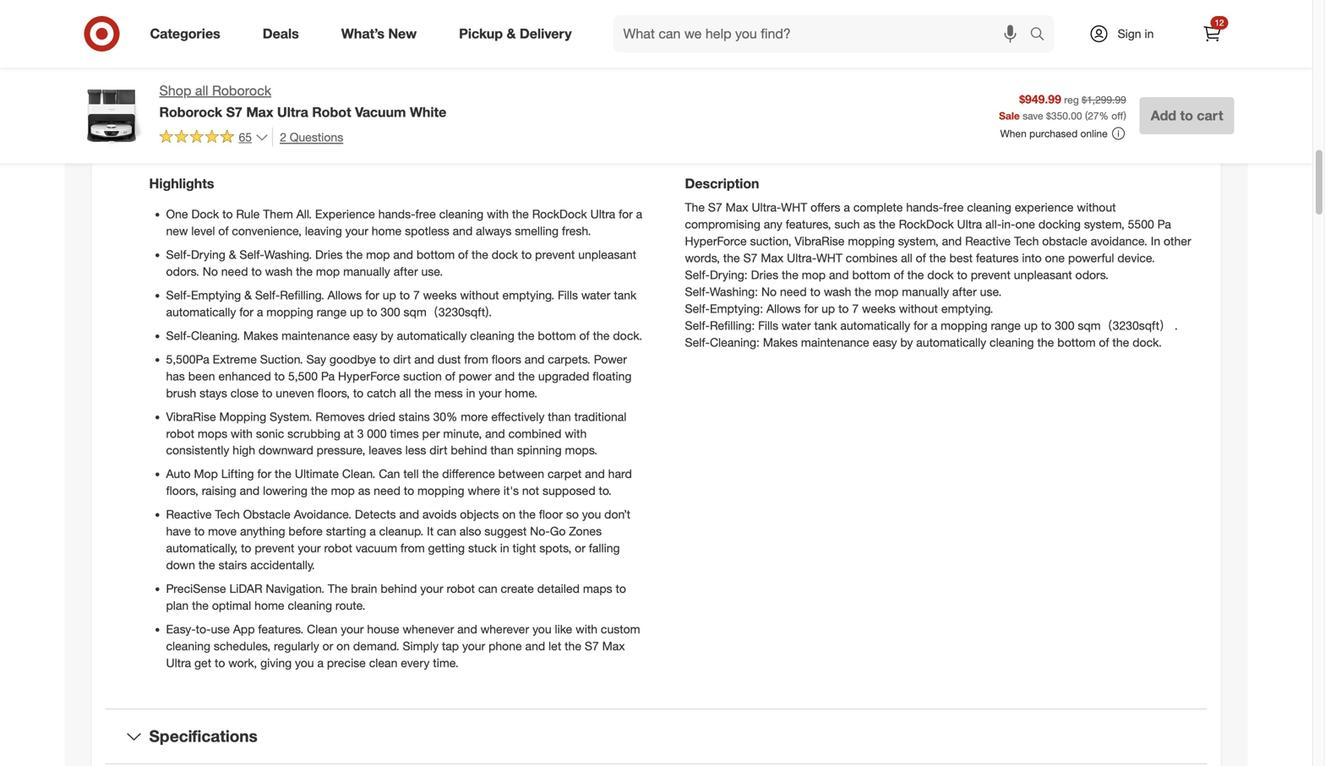 Task type: describe. For each thing, give the bounding box(es) containing it.
cleaning inside "one dock to rule them all. experience hands-free cleaning with the rockdock ultra for a new level of convenience, leaving your home spotless and always smelling fresh."
[[439, 207, 484, 221]]

0 horizontal spatial than
[[491, 443, 514, 458]]

vibrarise mopping system. removes dried stains 30% more effectively than traditional robot mops with sonic scrubbing at 3 000 times per minute, and combined with consistently high downward pressure, leaves less dirt behind than spinning mops.
[[166, 409, 627, 458]]

ultra inside "one dock to rule them all. experience hands-free cleaning with the rockdock ultra for a new level of convenience, leaving your home spotless and always smelling fresh."
[[591, 207, 616, 221]]

it's
[[504, 484, 519, 499]]

mop down "one dock to rule them all. experience hands-free cleaning with the rockdock ultra for a new level of convenience, leaving your home spotless and always smelling fresh."
[[366, 247, 390, 262]]

1 horizontal spatial system,
[[1085, 217, 1125, 232]]

lowering
[[263, 484, 308, 499]]

not
[[522, 484, 539, 499]]

65 link
[[159, 128, 269, 148]]

of left best
[[916, 251, 926, 265]]

to.
[[599, 484, 612, 499]]

dried
[[368, 409, 396, 424]]

behind inside precisense lidar navigation. the brain behind your robot can create detailed maps to plan the optimal home cleaning route.
[[381, 582, 417, 597]]

pa inside the description the s7 max ultra-wht offers a complete hands-free cleaning experience without compromising any features, such as the rockdock ultra all-in-one docking system, 5500 pa hyperforce suction, vibrarise mopping system, and reactive tech obstacle avoidance. in other words, the s7 max ultra-wht combines all of the best features into one powerful device. self-drying: dries the mop and bottom of the dock to prevent unpleasant odors. self-washing: no need to wash the mop manually after use. self-emptying: allows for up to 7 weeks  without emptying. self-refilling: fills water tank automatically for a mopping range up to 300 sqm（3230sqft） . self-cleaning: makes maintenance easy by automatically cleaning the bottom of the dock.
[[1158, 217, 1172, 232]]

all inside 5,500pa extreme suction. say goodbye to dirt and dust from floors and carpets. power has been enhanced to 5,500 pa hyperforce suction of power and the upgraded floating brush stays close to uneven floors, to catch all the mess in your home.
[[400, 386, 411, 401]]

in inside sign in link
[[1145, 26, 1154, 41]]

tell
[[404, 467, 419, 482]]

300 inside self-emptying & self-refilling. allows for up to 7 weeks without emptying. fills water tank automatically for a mopping range up to 300 sqm（3230sqft).
[[381, 305, 400, 319]]

reactive inside reactive tech obstacle avoidance. detects and avoids objects on the floor so you don't have to move anything before starting a cleanup. it can also suggest no-go zones automatically, to prevent your robot vacuum from getting stuck in tight spots, or falling down the stairs accidentally.
[[166, 507, 212, 522]]

& for self-drying & self-washing. dries the mop and bottom of the dock to prevent unpleasant odors. no need to wash the mop manually after use.
[[229, 247, 236, 262]]

cleaning inside 'easy-to-use app features. clean your house whenever and wherever you like with custom cleaning schedules, regularly or on demand. simply tap your phone and let the s7 max ultra get to work, giving you a precise clean every time.'
[[166, 639, 211, 654]]

rockdock inside the description the s7 max ultra-wht offers a complete hands-free cleaning experience without compromising any features, such as the rockdock ultra all-in-one docking system, 5500 pa hyperforce suction, vibrarise mopping system, and reactive tech obstacle avoidance. in other words, the s7 max ultra-wht combines all of the best features into one powerful device. self-drying: dries the mop and bottom of the dock to prevent unpleasant odors. self-washing: no need to wash the mop manually after use. self-emptying: allows for up to 7 weeks  without emptying. self-refilling: fills water tank automatically for a mopping range up to 300 sqm（3230sqft） . self-cleaning: makes maintenance easy by automatically cleaning the bottom of the dock.
[[899, 217, 954, 232]]

prevent inside the description the s7 max ultra-wht offers a complete hands-free cleaning experience without compromising any features, such as the rockdock ultra all-in-one docking system, 5500 pa hyperforce suction, vibrarise mopping system, and reactive tech obstacle avoidance. in other words, the s7 max ultra-wht combines all of the best features into one powerful device. self-drying: dries the mop and bottom of the dock to prevent unpleasant odors. self-washing: no need to wash the mop manually after use. self-emptying: allows for up to 7 weeks  without emptying. self-refilling: fills water tank automatically for a mopping range up to 300 sqm（3230sqft） . self-cleaning: makes maintenance easy by automatically cleaning the bottom of the dock.
[[971, 267, 1011, 282]]

sign in link
[[1075, 15, 1181, 52]]

rockdock inside "one dock to rule them all. experience hands-free cleaning with the rockdock ultra for a new level of convenience, leaving your home spotless and always smelling fresh."
[[532, 207, 587, 221]]

been
[[188, 369, 215, 384]]

when
[[1001, 127, 1027, 140]]

tight
[[513, 541, 536, 556]]

of inside 5,500pa extreme suction. say goodbye to dirt and dust from floors and carpets. power has been enhanced to 5,500 pa hyperforce suction of power and the upgraded floating brush stays close to uneven floors, to catch all the mess in your home.
[[445, 369, 456, 384]]

save
[[1023, 109, 1044, 122]]

hyperforce inside the description the s7 max ultra-wht offers a complete hands-free cleaning experience without compromising any features, such as the rockdock ultra all-in-one docking system, 5500 pa hyperforce suction, vibrarise mopping system, and reactive tech obstacle avoidance. in other words, the s7 max ultra-wht combines all of the best features into one powerful device. self-drying: dries the mop and bottom of the dock to prevent unpleasant odors. self-washing: no need to wash the mop manually after use. self-emptying: allows for up to 7 weeks  without emptying. self-refilling: fills water tank automatically for a mopping range up to 300 sqm（3230sqft） . self-cleaning: makes maintenance easy by automatically cleaning the bottom of the dock.
[[685, 234, 747, 248]]

bottom up carpets.
[[538, 328, 576, 343]]

reactive tech obstacle avoidance. detects and avoids objects on the floor so you don't have to move anything before starting a cleanup. it can also suggest no-go zones automatically, to prevent your robot vacuum from getting stuck in tight spots, or falling down the stairs accidentally.
[[166, 507, 631, 573]]

navigation.
[[266, 582, 325, 597]]

to-
[[196, 622, 211, 637]]

mopping down best
[[941, 318, 988, 333]]

0 horizontal spatial system,
[[899, 234, 939, 248]]

cleanup.
[[379, 524, 424, 539]]

1 horizontal spatial without
[[899, 301, 938, 316]]

and up suction
[[414, 352, 434, 367]]

docking
[[1039, 217, 1081, 232]]

to left catch
[[353, 386, 364, 401]]

detects
[[355, 507, 396, 522]]

to down self-drying & self-washing. dries the mop and bottom of the dock to prevent unpleasant odors. no need to wash the mop manually after use.
[[400, 288, 410, 303]]

brush
[[166, 386, 196, 401]]

drying:
[[710, 267, 748, 282]]

with up "mops."
[[565, 426, 587, 441]]

a inside "one dock to rule them all. experience hands-free cleaning with the rockdock ultra for a new level of convenience, leaving your home spotless and always smelling fresh."
[[636, 207, 643, 221]]

emptying. inside the description the s7 max ultra-wht offers a complete hands-free cleaning experience without compromising any features, such as the rockdock ultra all-in-one docking system, 5500 pa hyperforce suction, vibrarise mopping system, and reactive tech obstacle avoidance. in other words, the s7 max ultra-wht combines all of the best features into one powerful device. self-drying: dries the mop and bottom of the dock to prevent unpleasant odors. self-washing: no need to wash the mop manually after use. self-emptying: allows for up to 7 weeks  without emptying. self-refilling: fills water tank automatically for a mopping range up to 300 sqm（3230sqft） . self-cleaning: makes maintenance easy by automatically cleaning the bottom of the dock.
[[942, 301, 994, 316]]

max inside shop all roborock roborock s7 max ultra robot vacuum white
[[246, 104, 273, 120]]

avoidance.
[[294, 507, 352, 522]]

mops.
[[565, 443, 598, 458]]

What can we help you find? suggestions appear below search field
[[613, 15, 1034, 52]]

catch
[[367, 386, 396, 401]]

your inside precisense lidar navigation. the brain behind your robot can create detailed maps to plan the optimal home cleaning route.
[[420, 582, 443, 597]]

offers
[[811, 200, 841, 215]]

to down into
[[1041, 318, 1052, 333]]

to down features,
[[810, 284, 821, 299]]

a inside reactive tech obstacle avoidance. detects and avoids objects on the floor so you don't have to move anything before starting a cleanup. it can also suggest no-go zones automatically, to prevent your robot vacuum from getting stuck in tight spots, or falling down the stairs accidentally.
[[370, 524, 376, 539]]

of up carpets.
[[580, 328, 590, 343]]

reg
[[1065, 93, 1079, 106]]

combines
[[846, 251, 898, 265]]

.
[[1175, 318, 1178, 333]]

stairs
[[219, 558, 247, 573]]

between
[[499, 467, 545, 482]]

with down mopping
[[231, 426, 253, 441]]

in
[[1151, 234, 1161, 248]]

0 vertical spatial wht
[[781, 200, 808, 215]]

ultra inside 'easy-to-use app features. clean your house whenever and wherever you like with custom cleaning schedules, regularly or on demand. simply tap your phone and let the s7 max ultra get to work, giving you a precise clean every time.'
[[166, 656, 191, 671]]

bottom down sqm（3230sqft）
[[1058, 335, 1096, 350]]

s7 inside shop all roborock roborock s7 max ultra robot vacuum white
[[226, 104, 243, 120]]

of inside "one dock to rule them all. experience hands-free cleaning with the rockdock ultra for a new level of convenience, leaving your home spotless and always smelling fresh."
[[218, 223, 229, 238]]

weeks inside the description the s7 max ultra-wht offers a complete hands-free cleaning experience without compromising any features, such as the rockdock ultra all-in-one docking system, 5500 pa hyperforce suction, vibrarise mopping system, and reactive tech obstacle avoidance. in other words, the s7 max ultra-wht combines all of the best features into one powerful device. self-drying: dries the mop and bottom of the dock to prevent unpleasant odors. self-washing: no need to wash the mop manually after use. self-emptying: allows for up to 7 weeks  without emptying. self-refilling: fills water tank automatically for a mopping range up to 300 sqm（3230sqft） . self-cleaning: makes maintenance easy by automatically cleaning the bottom of the dock.
[[862, 301, 896, 316]]

cleaning.
[[191, 328, 240, 343]]

to inside auto mop lifting for the ultimate clean. can tell the difference between carpet and hard floors, raising and lowering the mop as need to mopping where it's not supposed to.
[[404, 484, 414, 499]]

precisense
[[166, 582, 226, 597]]

sqm（3230sqft）
[[1078, 318, 1172, 333]]

to up automatically,
[[194, 524, 205, 539]]

clean
[[369, 656, 398, 671]]

maintenance inside the description the s7 max ultra-wht offers a complete hands-free cleaning experience without compromising any features, such as the rockdock ultra all-in-one docking system, 5500 pa hyperforce suction, vibrarise mopping system, and reactive tech obstacle avoidance. in other words, the s7 max ultra-wht combines all of the best features into one powerful device. self-drying: dries the mop and bottom of the dock to prevent unpleasant odors. self-washing: no need to wash the mop manually after use. self-emptying: allows for up to 7 weeks  without emptying. self-refilling: fills water tank automatically for a mopping range up to 300 sqm（3230sqft） . self-cleaning: makes maintenance easy by automatically cleaning the bottom of the dock.
[[801, 335, 870, 350]]

spotless
[[405, 223, 450, 238]]

to down combines on the right top of page
[[839, 301, 849, 316]]

)
[[1124, 109, 1127, 122]]

and inside reactive tech obstacle avoidance. detects and avoids objects on the floor so you don't have to move anything before starting a cleanup. it can also suggest no-go zones automatically, to prevent your robot vacuum from getting stuck in tight spots, or falling down the stairs accidentally.
[[399, 507, 419, 522]]

to down best
[[957, 267, 968, 282]]

unpleasant inside the description the s7 max ultra-wht offers a complete hands-free cleaning experience without compromising any features, such as the rockdock ultra all-in-one docking system, 5500 pa hyperforce suction, vibrarise mopping system, and reactive tech obstacle avoidance. in other words, the s7 max ultra-wht combines all of the best features into one powerful device. self-drying: dries the mop and bottom of the dock to prevent unpleasant odors. self-washing: no need to wash the mop manually after use. self-emptying: allows for up to 7 weeks  without emptying. self-refilling: fills water tank automatically for a mopping range up to 300 sqm（3230sqft） . self-cleaning: makes maintenance easy by automatically cleaning the bottom of the dock.
[[1014, 267, 1073, 282]]

the inside "one dock to rule them all. experience hands-free cleaning with the rockdock ultra for a new level of convenience, leaving your home spotless and always smelling fresh."
[[512, 207, 529, 221]]

bottom down combines on the right top of page
[[853, 267, 891, 282]]

use. inside the description the s7 max ultra-wht offers a complete hands-free cleaning experience without compromising any features, such as the rockdock ultra all-in-one docking system, 5500 pa hyperforce suction, vibrarise mopping system, and reactive tech obstacle avoidance. in other words, the s7 max ultra-wht combines all of the best features into one powerful device. self-drying: dries the mop and bottom of the dock to prevent unpleasant odors. self-washing: no need to wash the mop manually after use. self-emptying: allows for up to 7 weeks  without emptying. self-refilling: fills water tank automatically for a mopping range up to 300 sqm（3230sqft） . self-cleaning: makes maintenance easy by automatically cleaning the bottom of the dock.
[[980, 284, 1002, 299]]

hands- inside the description the s7 max ultra-wht offers a complete hands-free cleaning experience without compromising any features, such as the rockdock ultra all-in-one docking system, 5500 pa hyperforce suction, vibrarise mopping system, and reactive tech obstacle avoidance. in other words, the s7 max ultra-wht combines all of the best features into one powerful device. self-drying: dries the mop and bottom of the dock to prevent unpleasant odors. self-washing: no need to wash the mop manually after use. self-emptying: allows for up to 7 weeks  without emptying. self-refilling: fills water tank automatically for a mopping range up to 300 sqm（3230sqft） . self-cleaning: makes maintenance easy by automatically cleaning the bottom of the dock.
[[907, 200, 944, 215]]

traditional
[[575, 409, 627, 424]]

0 vertical spatial ultra-
[[752, 200, 781, 215]]

1 horizontal spatial wht
[[817, 251, 843, 265]]

2 questions
[[280, 130, 343, 144]]

your inside 5,500pa extreme suction. say goodbye to dirt and dust from floors and carpets. power has been enhanced to 5,500 pa hyperforce suction of power and the upgraded floating brush stays close to uneven floors, to catch all the mess in your home.
[[479, 386, 502, 401]]

by inside the description the s7 max ultra-wht offers a complete hands-free cleaning experience without compromising any features, such as the rockdock ultra all-in-one docking system, 5500 pa hyperforce suction, vibrarise mopping system, and reactive tech obstacle avoidance. in other words, the s7 max ultra-wht combines all of the best features into one powerful device. self-drying: dries the mop and bottom of the dock to prevent unpleasant odors. self-washing: no need to wash the mop manually after use. self-emptying: allows for up to 7 weeks  without emptying. self-refilling: fills water tank automatically for a mopping range up to 300 sqm（3230sqft） . self-cleaning: makes maintenance easy by automatically cleaning the bottom of the dock.
[[901, 335, 913, 350]]

search
[[1023, 27, 1063, 44]]

7 inside self-emptying & self-refilling. allows for up to 7 weeks without emptying. fills water tank automatically for a mopping range up to 300 sqm（3230sqft).
[[413, 288, 420, 303]]

home.
[[505, 386, 538, 401]]

powerful
[[1069, 251, 1115, 265]]

easy inside the description the s7 max ultra-wht offers a complete hands-free cleaning experience without compromising any features, such as the rockdock ultra all-in-one docking system, 5500 pa hyperforce suction, vibrarise mopping system, and reactive tech obstacle avoidance. in other words, the s7 max ultra-wht combines all of the best features into one powerful device. self-drying: dries the mop and bottom of the dock to prevent unpleasant odors. self-washing: no need to wash the mop manually after use. self-emptying: allows for up to 7 weeks  without emptying. self-refilling: fills water tank automatically for a mopping range up to 300 sqm（3230sqft） . self-cleaning: makes maintenance easy by automatically cleaning the bottom of the dock.
[[873, 335, 897, 350]]

it
[[427, 524, 434, 539]]

range inside self-emptying & self-refilling. allows for up to 7 weeks without emptying. fills water tank automatically for a mopping range up to 300 sqm（3230sqft).
[[317, 305, 347, 319]]

s7 down suction,
[[744, 251, 758, 265]]

all.
[[297, 207, 312, 221]]

experience
[[1015, 200, 1074, 215]]

to down suction.
[[275, 369, 285, 384]]

purchased
[[1030, 127, 1078, 140]]

2 horizontal spatial &
[[507, 25, 516, 42]]

robot
[[312, 104, 351, 120]]

and right floors
[[525, 352, 545, 367]]

smelling
[[515, 223, 559, 238]]

dock inside self-drying & self-washing. dries the mop and bottom of the dock to prevent unpleasant odors. no need to wash the mop manually after use.
[[492, 247, 518, 262]]

on inside 'easy-to-use app features. clean your house whenever and wherever you like with custom cleaning schedules, regularly or on demand. simply tap your phone and let the s7 max ultra get to work, giving you a precise clean every time.'
[[337, 639, 350, 654]]

dock
[[191, 207, 219, 221]]

emptying. inside self-emptying & self-refilling. allows for up to 7 weeks without emptying. fills water tank automatically for a mopping range up to 300 sqm（3230sqft).
[[503, 288, 555, 303]]

carpet
[[548, 467, 582, 482]]

and up best
[[942, 234, 962, 248]]

emptying:
[[710, 301, 764, 316]]

to down self-cleaning. makes maintenance easy by automatically cleaning the bottom of the dock.
[[380, 352, 390, 367]]

tank inside the description the s7 max ultra-wht offers a complete hands-free cleaning experience without compromising any features, such as the rockdock ultra all-in-one docking system, 5500 pa hyperforce suction, vibrarise mopping system, and reactive tech obstacle avoidance. in other words, the s7 max ultra-wht combines all of the best features into one powerful device. self-drying: dries the mop and bottom of the dock to prevent unpleasant odors. self-washing: no need to wash the mop manually after use. self-emptying: allows for up to 7 weeks  without emptying. self-refilling: fills water tank automatically for a mopping range up to 300 sqm（3230sqft） . self-cleaning: makes maintenance easy by automatically cleaning the bottom of the dock.
[[815, 318, 837, 333]]

every
[[401, 656, 430, 671]]

objects
[[460, 507, 499, 522]]

allows inside the description the s7 max ultra-wht offers a complete hands-free cleaning experience without compromising any features, such as the rockdock ultra all-in-one docking system, 5500 pa hyperforce suction, vibrarise mopping system, and reactive tech obstacle avoidance. in other words, the s7 max ultra-wht combines all of the best features into one powerful device. self-drying: dries the mop and bottom of the dock to prevent unpleasant odors. self-washing: no need to wash the mop manually after use. self-emptying: allows for up to 7 weeks  without emptying. self-refilling: fills water tank automatically for a mopping range up to 300 sqm（3230sqft） . self-cleaning: makes maintenance easy by automatically cleaning the bottom of the dock.
[[767, 301, 801, 316]]

to down 'smelling'
[[522, 247, 532, 262]]

self-emptying & self-refilling. allows for up to 7 weeks without emptying. fills water tank automatically for a mopping range up to 300 sqm（3230sqft).
[[166, 288, 637, 319]]

floors, inside 5,500pa extreme suction. say goodbye to dirt and dust from floors and carpets. power has been enhanced to 5,500 pa hyperforce suction of power and the upgraded floating brush stays close to uneven floors, to catch all the mess in your home.
[[318, 386, 350, 401]]

and inside self-drying & self-washing. dries the mop and bottom of the dock to prevent unpleasant odors. no need to wash the mop manually after use.
[[393, 247, 413, 262]]

after inside the description the s7 max ultra-wht offers a complete hands-free cleaning experience without compromising any features, such as the rockdock ultra all-in-one docking system, 5500 pa hyperforce suction, vibrarise mopping system, and reactive tech obstacle avoidance. in other words, the s7 max ultra-wht combines all of the best features into one powerful device. self-drying: dries the mop and bottom of the dock to prevent unpleasant odors. self-washing: no need to wash the mop manually after use. self-emptying: allows for up to 7 weeks  without emptying. self-refilling: fills water tank automatically for a mopping range up to 300 sqm（3230sqft） . self-cleaning: makes maintenance easy by automatically cleaning the bottom of the dock.
[[953, 284, 977, 299]]

home inside precisense lidar navigation. the brain behind your robot can create detailed maps to plan the optimal home cleaning route.
[[255, 599, 285, 614]]

level
[[191, 223, 215, 238]]

of down combines on the right top of page
[[894, 267, 904, 282]]

0 horizontal spatial dock.
[[613, 328, 643, 343]]

s7 inside 'easy-to-use app features. clean your house whenever and wherever you like with custom cleaning schedules, regularly or on demand. simply tap your phone and let the s7 max ultra get to work, giving you a precise clean every time.'
[[585, 639, 599, 654]]

1 horizontal spatial you
[[533, 622, 552, 637]]

uneven
[[276, 386, 314, 401]]

search button
[[1023, 15, 1063, 56]]

your inside "one dock to rule them all. experience hands-free cleaning with the rockdock ultra for a new level of convenience, leaving your home spotless and always smelling fresh."
[[345, 223, 369, 238]]

description the s7 max ultra-wht offers a complete hands-free cleaning experience without compromising any features, such as the rockdock ultra all-in-one docking system, 5500 pa hyperforce suction, vibrarise mopping system, and reactive tech obstacle avoidance. in other words, the s7 max ultra-wht combines all of the best features into one powerful device. self-drying: dries the mop and bottom of the dock to prevent unpleasant odors. self-washing: no need to wash the mop manually after use. self-emptying: allows for up to 7 weeks  without emptying. self-refilling: fills water tank automatically for a mopping range up to 300 sqm（3230sqft） . self-cleaning: makes maintenance easy by automatically cleaning the bottom of the dock.
[[685, 175, 1192, 350]]

and inside "one dock to rule them all. experience hands-free cleaning with the rockdock ultra for a new level of convenience, leaving your home spotless and always smelling fresh."
[[453, 223, 473, 238]]

and up to.
[[585, 467, 605, 482]]

ultra inside the description the s7 max ultra-wht offers a complete hands-free cleaning experience without compromising any features, such as the rockdock ultra all-in-one docking system, 5500 pa hyperforce suction, vibrarise mopping system, and reactive tech obstacle avoidance. in other words, the s7 max ultra-wht combines all of the best features into one powerful device. self-drying: dries the mop and bottom of the dock to prevent unpleasant odors. self-washing: no need to wash the mop manually after use. self-emptying: allows for up to 7 weeks  without emptying. self-refilling: fills water tank automatically for a mopping range up to 300 sqm（3230sqft） . self-cleaning: makes maintenance easy by automatically cleaning the bottom of the dock.
[[957, 217, 982, 232]]

with inside "one dock to rule them all. experience hands-free cleaning with the rockdock ultra for a new level of convenience, leaving your home spotless and always smelling fresh."
[[487, 207, 509, 221]]

to up stairs
[[241, 541, 251, 556]]

tank inside self-emptying & self-refilling. allows for up to 7 weeks without emptying. fills water tank automatically for a mopping range up to 300 sqm（3230sqft).
[[614, 288, 637, 303]]

dirt inside 5,500pa extreme suction. say goodbye to dirt and dust from floors and carpets. power has been enhanced to 5,500 pa hyperforce suction of power and the upgraded floating brush stays close to uneven floors, to catch all the mess in your home.
[[393, 352, 411, 367]]

1 horizontal spatial ultra-
[[787, 251, 817, 265]]

all-
[[986, 217, 1002, 232]]

this
[[647, 63, 681, 87]]

$949.99
[[1020, 92, 1062, 106]]

mop up refilling.
[[316, 264, 340, 279]]

from inside 5,500pa extreme suction. say goodbye to dirt and dust from floors and carpets. power has been enhanced to 5,500 pa hyperforce suction of power and the upgraded floating brush stays close to uneven floors, to catch all the mess in your home.
[[464, 352, 489, 367]]

2 horizontal spatial without
[[1077, 200, 1116, 215]]

weeks inside self-emptying & self-refilling. allows for up to 7 weeks without emptying. fills water tank automatically for a mopping range up to 300 sqm（3230sqft).
[[423, 288, 457, 303]]

create
[[501, 582, 534, 597]]

what's new link
[[327, 15, 438, 52]]

to inside 'easy-to-use app features. clean your house whenever and wherever you like with custom cleaning schedules, regularly or on demand. simply tap your phone and let the s7 max ultra get to work, giving you a precise clean every time.'
[[215, 656, 225, 671]]

ultra inside shop all roborock roborock s7 max ultra robot vacuum white
[[277, 104, 308, 120]]

times
[[390, 426, 419, 441]]

consistently
[[166, 443, 229, 458]]

0 horizontal spatial maintenance
[[282, 328, 350, 343]]

hard
[[608, 467, 632, 482]]

your right tap
[[462, 639, 485, 654]]

need inside the description the s7 max ultra-wht offers a complete hands-free cleaning experience without compromising any features, such as the rockdock ultra all-in-one docking system, 5500 pa hyperforce suction, vibrarise mopping system, and reactive tech obstacle avoidance. in other words, the s7 max ultra-wht combines all of the best features into one powerful device. self-drying: dries the mop and bottom of the dock to prevent unpleasant odors. self-washing: no need to wash the mop manually after use. self-emptying: allows for up to 7 weeks  without emptying. self-refilling: fills water tank automatically for a mopping range up to 300 sqm（3230sqft） . self-cleaning: makes maintenance easy by automatically cleaning the bottom of the dock.
[[780, 284, 807, 299]]

to up self-cleaning. makes maintenance easy by automatically cleaning the bottom of the dock.
[[367, 305, 377, 319]]

allows inside self-emptying & self-refilling. allows for up to 7 weeks without emptying. fills water tank automatically for a mopping range up to 300 sqm（3230sqft).
[[328, 288, 362, 303]]

refilling:
[[710, 318, 755, 333]]

features
[[976, 251, 1019, 265]]

one dock to rule them all. experience hands-free cleaning with the rockdock ultra for a new level of convenience, leaving your home spotless and always smelling fresh.
[[166, 207, 643, 238]]

pickup & delivery
[[459, 25, 572, 42]]

0 horizontal spatial you
[[295, 656, 314, 671]]

to inside button
[[1181, 107, 1194, 124]]

fills inside the description the s7 max ultra-wht offers a complete hands-free cleaning experience without compromising any features, such as the rockdock ultra all-in-one docking system, 5500 pa hyperforce suction, vibrarise mopping system, and reactive tech obstacle avoidance. in other words, the s7 max ultra-wht combines all of the best features into one powerful device. self-drying: dries the mop and bottom of the dock to prevent unpleasant odors. self-washing: no need to wash the mop manually after use. self-emptying: allows for up to 7 weeks  without emptying. self-refilling: fills water tank automatically for a mopping range up to 300 sqm（3230sqft） . self-cleaning: makes maintenance easy by automatically cleaning the bottom of the dock.
[[758, 318, 779, 333]]

s7 up compromising
[[708, 200, 723, 215]]

precise
[[327, 656, 366, 671]]

enhanced
[[219, 369, 271, 384]]

simply
[[403, 639, 439, 654]]

raising
[[202, 484, 236, 499]]

0 horizontal spatial makes
[[243, 328, 278, 343]]

$949.99 reg $1,299.99 sale save $ 350.00 ( 27 % off )
[[999, 92, 1127, 122]]

giving
[[260, 656, 292, 671]]

a inside self-emptying & self-refilling. allows for up to 7 weeks without emptying. fills water tank automatically for a mopping range up to 300 sqm（3230sqft).
[[257, 305, 263, 319]]

easy-to-use app features. clean your house whenever and wherever you like with custom cleaning schedules, regularly or on demand. simply tap your phone and let the s7 max ultra get to work, giving you a precise clean every time.
[[166, 622, 640, 671]]

and down combines on the right top of page
[[829, 267, 849, 282]]

or inside 'easy-to-use app features. clean your house whenever and wherever you like with custom cleaning schedules, regularly or on demand. simply tap your phone and let the s7 max ultra get to work, giving you a precise clean every time.'
[[323, 639, 333, 654]]

free inside "one dock to rule them all. experience hands-free cleaning with the rockdock ultra for a new level of convenience, leaving your home spotless and always smelling fresh."
[[416, 207, 436, 221]]

water inside the description the s7 max ultra-wht offers a complete hands-free cleaning experience without compromising any features, such as the rockdock ultra all-in-one docking system, 5500 pa hyperforce suction, vibrarise mopping system, and reactive tech obstacle avoidance. in other words, the s7 max ultra-wht combines all of the best features into one powerful device. self-drying: dries the mop and bottom of the dock to prevent unpleasant odors. self-washing: no need to wash the mop manually after use. self-emptying: allows for up to 7 weeks  without emptying. self-refilling: fills water tank automatically for a mopping range up to 300 sqm（3230sqft） . self-cleaning: makes maintenance easy by automatically cleaning the bottom of the dock.
[[782, 318, 811, 333]]

and left let
[[525, 639, 545, 654]]

and down floors
[[495, 369, 515, 384]]

maps
[[583, 582, 613, 597]]

in-
[[1002, 217, 1016, 232]]

tech inside the description the s7 max ultra-wht offers a complete hands-free cleaning experience without compromising any features, such as the rockdock ultra all-in-one docking system, 5500 pa hyperforce suction, vibrarise mopping system, and reactive tech obstacle avoidance. in other words, the s7 max ultra-wht combines all of the best features into one powerful device. self-drying: dries the mop and bottom of the dock to prevent unpleasant odors. self-washing: no need to wash the mop manually after use. self-emptying: allows for up to 7 weeks  without emptying. self-refilling: fills water tank automatically for a mopping range up to 300 sqm（3230sqft） . self-cleaning: makes maintenance easy by automatically cleaning the bottom of the dock.
[[1015, 234, 1039, 248]]

white
[[410, 104, 447, 120]]

mess
[[435, 386, 463, 401]]

2 questions link
[[272, 128, 343, 147]]



Task type: vqa. For each thing, say whether or not it's contained in the screenshot.
'Mopping'
yes



Task type: locate. For each thing, give the bounding box(es) containing it.
automatically inside self-emptying & self-refilling. allows for up to 7 weeks without emptying. fills water tank automatically for a mopping range up to 300 sqm（3230sqft).
[[166, 305, 236, 319]]

bottom down spotless
[[417, 247, 455, 262]]

combined
[[509, 426, 562, 441]]

upgraded
[[538, 369, 590, 384]]

system, up avoidance.
[[1085, 217, 1125, 232]]

such
[[835, 217, 860, 232]]

dock. down sqm（3230sqft）
[[1133, 335, 1162, 350]]

or
[[575, 541, 586, 556], [323, 639, 333, 654]]

and inside vibrarise mopping system. removes dried stains 30% more effectively than traditional robot mops with sonic scrubbing at 3 000 times per minute, and combined with consistently high downward pressure, leaves less dirt behind than spinning mops.
[[485, 426, 505, 441]]

from down cleanup. at the bottom of page
[[401, 541, 425, 556]]

behind inside vibrarise mopping system. removes dried stains 30% more effectively than traditional robot mops with sonic scrubbing at 3 000 times per minute, and combined with consistently high downward pressure, leaves less dirt behind than spinning mops.
[[451, 443, 487, 458]]

washing.
[[264, 247, 312, 262]]

for inside "one dock to rule them all. experience hands-free cleaning with the rockdock ultra for a new level of convenience, leaving your home spotless and always smelling fresh."
[[619, 207, 633, 221]]

27
[[1088, 109, 1100, 122]]

0 horizontal spatial wht
[[781, 200, 808, 215]]

reactive
[[966, 234, 1011, 248], [166, 507, 212, 522]]

to down tell
[[404, 484, 414, 499]]

0 vertical spatial prevent
[[535, 247, 575, 262]]

free up best
[[944, 200, 964, 215]]

odors. down drying
[[166, 264, 199, 279]]

and down "more"
[[485, 426, 505, 441]]

robot inside precisense lidar navigation. the brain behind your robot can create detailed maps to plan the optimal home cleaning route.
[[447, 582, 475, 597]]

1 horizontal spatial use.
[[980, 284, 1002, 299]]

let
[[549, 639, 562, 654]]

2 vertical spatial all
[[400, 386, 411, 401]]

and up tap
[[458, 622, 477, 637]]

avoids
[[423, 507, 457, 522]]

reactive down all-
[[966, 234, 1011, 248]]

prevent down 'smelling'
[[535, 247, 575, 262]]

manually inside the description the s7 max ultra-wht offers a complete hands-free cleaning experience without compromising any features, such as the rockdock ultra all-in-one docking system, 5500 pa hyperforce suction, vibrarise mopping system, and reactive tech obstacle avoidance. in other words, the s7 max ultra-wht combines all of the best features into one powerful device. self-drying: dries the mop and bottom of the dock to prevent unpleasant odors. self-washing: no need to wash the mop manually after use. self-emptying: allows for up to 7 weeks  without emptying. self-refilling: fills water tank automatically for a mopping range up to 300 sqm（3230sqft） . self-cleaning: makes maintenance easy by automatically cleaning the bottom of the dock.
[[902, 284, 949, 299]]

and down lifting at left bottom
[[240, 484, 260, 499]]

always
[[476, 223, 512, 238]]

new
[[388, 25, 417, 42]]

1 vertical spatial pa
[[321, 369, 335, 384]]

features,
[[786, 217, 832, 232]]

0 vertical spatial one
[[1016, 217, 1036, 232]]

1 horizontal spatial &
[[244, 288, 252, 303]]

manually inside self-drying & self-washing. dries the mop and bottom of the dock to prevent unpleasant odors. no need to wash the mop manually after use.
[[343, 264, 390, 279]]

the up 'route.' in the bottom left of the page
[[328, 582, 348, 597]]

unpleasant down fresh.
[[578, 247, 637, 262]]

the up compromising
[[685, 200, 705, 215]]

300 left sqm（3230sqft）
[[1055, 318, 1075, 333]]

a inside 'easy-to-use app features. clean your house whenever and wherever you like with custom cleaning schedules, regularly or on demand. simply tap your phone and let the s7 max ultra get to work, giving you a precise clean every time.'
[[317, 656, 324, 671]]

tech
[[1015, 234, 1039, 248], [215, 507, 240, 522]]

1 vertical spatial from
[[401, 541, 425, 556]]

max down suction,
[[761, 251, 784, 265]]

prevent inside self-drying & self-washing. dries the mop and bottom of the dock to prevent unpleasant odors. no need to wash the mop manually after use.
[[535, 247, 575, 262]]

2 vertical spatial need
[[374, 484, 401, 499]]

tech inside reactive tech obstacle avoidance. detects and avoids objects on the floor so you don't have to move anything before starting a cleanup. it can also suggest no-go zones automatically, to prevent your robot vacuum from getting stuck in tight spots, or falling down the stairs accidentally.
[[215, 507, 240, 522]]

prevent up accidentally.
[[255, 541, 295, 556]]

mopping up "avoids"
[[418, 484, 465, 499]]

1 horizontal spatial tank
[[815, 318, 837, 333]]

1 vertical spatial vibrarise
[[166, 409, 216, 424]]

2
[[280, 130, 286, 144]]

anything
[[240, 524, 285, 539]]

dries inside the description the s7 max ultra-wht offers a complete hands-free cleaning experience without compromising any features, such as the rockdock ultra all-in-one docking system, 5500 pa hyperforce suction, vibrarise mopping system, and reactive tech obstacle avoidance. in other words, the s7 max ultra-wht combines all of the best features into one powerful device. self-drying: dries the mop and bottom of the dock to prevent unpleasant odors. self-washing: no need to wash the mop manually after use. self-emptying: allows for up to 7 weeks  without emptying. self-refilling: fills water tank automatically for a mopping range up to 300 sqm（3230sqft） . self-cleaning: makes maintenance easy by automatically cleaning the bottom of the dock.
[[751, 267, 779, 282]]

1 horizontal spatial pa
[[1158, 217, 1172, 232]]

1 vertical spatial on
[[337, 639, 350, 654]]

0 vertical spatial need
[[221, 264, 248, 279]]

1 horizontal spatial fills
[[758, 318, 779, 333]]

0 vertical spatial vibrarise
[[795, 234, 845, 248]]

& inside self-drying & self-washing. dries the mop and bottom of the dock to prevent unpleasant odors. no need to wash the mop manually after use.
[[229, 247, 236, 262]]

without
[[1077, 200, 1116, 215], [460, 288, 499, 303], [899, 301, 938, 316]]

1 horizontal spatial emptying.
[[942, 301, 994, 316]]

accidentally.
[[250, 558, 315, 573]]

0 horizontal spatial tank
[[614, 288, 637, 303]]

use. down features
[[980, 284, 1002, 299]]

stains
[[399, 409, 430, 424]]

drying
[[191, 247, 226, 262]]

max up compromising
[[726, 200, 749, 215]]

on
[[502, 507, 516, 522], [337, 639, 350, 654]]

1 vertical spatial reactive
[[166, 507, 212, 522]]

and down "one dock to rule them all. experience hands-free cleaning with the rockdock ultra for a new level of convenience, leaving your home spotless and always smelling fresh."
[[393, 247, 413, 262]]

1 vertical spatial you
[[533, 622, 552, 637]]

0 vertical spatial dries
[[315, 247, 343, 262]]

0 vertical spatial no
[[203, 264, 218, 279]]

than up between
[[491, 443, 514, 458]]

1 horizontal spatial home
[[372, 223, 402, 238]]

0 horizontal spatial use.
[[421, 264, 443, 279]]

so
[[566, 507, 579, 522]]

removes
[[316, 409, 365, 424]]

robot inside reactive tech obstacle avoidance. detects and avoids objects on the floor so you don't have to move anything before starting a cleanup. it can also suggest no-go zones automatically, to prevent your robot vacuum from getting stuck in tight spots, or falling down the stairs accidentally.
[[324, 541, 352, 556]]

your down 'route.' in the bottom left of the page
[[341, 622, 364, 637]]

all inside shop all roborock roborock s7 max ultra robot vacuum white
[[195, 82, 208, 99]]

1 horizontal spatial by
[[901, 335, 913, 350]]

1 horizontal spatial need
[[374, 484, 401, 499]]

power
[[594, 352, 627, 367]]

& right the pickup
[[507, 25, 516, 42]]

2 horizontal spatial prevent
[[971, 267, 1011, 282]]

can left create
[[478, 582, 498, 597]]

from inside reactive tech obstacle avoidance. detects and avoids objects on the floor so you don't have to move anything before starting a cleanup. it can also suggest no-go zones automatically, to prevent your robot vacuum from getting stuck in tight spots, or falling down the stairs accidentally.
[[401, 541, 425, 556]]

behind down minute,
[[451, 443, 487, 458]]

0 horizontal spatial fills
[[558, 288, 578, 303]]

1 vertical spatial tank
[[815, 318, 837, 333]]

in inside reactive tech obstacle avoidance. detects and avoids objects on the floor so you don't have to move anything before starting a cleanup. it can also suggest no-go zones automatically, to prevent your robot vacuum from getting stuck in tight spots, or falling down the stairs accidentally.
[[500, 541, 510, 556]]

water inside self-emptying & self-refilling. allows for up to 7 weeks without emptying. fills water tank automatically for a mopping range up to 300 sqm（3230sqft).
[[582, 288, 611, 303]]

say
[[307, 352, 326, 367]]

hands- up spotless
[[378, 207, 416, 221]]

one down experience
[[1016, 217, 1036, 232]]

0 vertical spatial tank
[[614, 288, 637, 303]]

0 vertical spatial as
[[864, 217, 876, 232]]

home up features.
[[255, 599, 285, 614]]

1 horizontal spatial after
[[953, 284, 977, 299]]

where
[[468, 484, 500, 499]]

hyperforce inside 5,500pa extreme suction. say goodbye to dirt and dust from floors and carpets. power has been enhanced to 5,500 pa hyperforce suction of power and the upgraded floating brush stays close to uneven floors, to catch all the mess in your home.
[[338, 369, 400, 384]]

get
[[194, 656, 211, 671]]

1 horizontal spatial than
[[548, 409, 571, 424]]

1 horizontal spatial robot
[[324, 541, 352, 556]]

dries inside self-drying & self-washing. dries the mop and bottom of the dock to prevent unpleasant odors. no need to wash the mop manually after use.
[[315, 247, 343, 262]]

no
[[203, 264, 218, 279], [762, 284, 777, 299]]

odors. inside the description the s7 max ultra-wht offers a complete hands-free cleaning experience without compromising any features, such as the rockdock ultra all-in-one docking system, 5500 pa hyperforce suction, vibrarise mopping system, and reactive tech obstacle avoidance. in other words, the s7 max ultra-wht combines all of the best features into one powerful device. self-drying: dries the mop and bottom of the dock to prevent unpleasant odors. self-washing: no need to wash the mop manually after use. self-emptying: allows for up to 7 weeks  without emptying. self-refilling: fills water tank automatically for a mopping range up to 300 sqm（3230sqft） . self-cleaning: makes maintenance easy by automatically cleaning the bottom of the dock.
[[1076, 267, 1109, 282]]

water up power
[[582, 288, 611, 303]]

your down "before"
[[298, 541, 321, 556]]

of down "dust"
[[445, 369, 456, 384]]

phone
[[489, 639, 522, 654]]

ultra up 2
[[277, 104, 308, 120]]

0 horizontal spatial &
[[229, 247, 236, 262]]

all right catch
[[400, 386, 411, 401]]

2 vertical spatial &
[[244, 288, 252, 303]]

as
[[864, 217, 876, 232], [358, 484, 371, 499]]

you inside reactive tech obstacle avoidance. detects and avoids objects on the floor so you don't have to move anything before starting a cleanup. it can also suggest no-go zones automatically, to prevent your robot vacuum from getting stuck in tight spots, or falling down the stairs accidentally.
[[582, 507, 601, 522]]

ultra- up any
[[752, 200, 781, 215]]

65
[[239, 130, 252, 144]]

1 horizontal spatial one
[[1045, 251, 1065, 265]]

lifting
[[221, 467, 254, 482]]

mopping
[[219, 409, 266, 424]]

max up 65
[[246, 104, 273, 120]]

emptying
[[191, 288, 241, 303]]

7
[[413, 288, 420, 303], [852, 301, 859, 316]]

fills right refilling:
[[758, 318, 779, 333]]

robot up consistently
[[166, 426, 194, 441]]

robot down the starting
[[324, 541, 352, 556]]

range down features
[[991, 318, 1021, 333]]

300 up self-cleaning. makes maintenance easy by automatically cleaning the bottom of the dock.
[[381, 305, 400, 319]]

odors. down powerful
[[1076, 267, 1109, 282]]

ultra-
[[752, 200, 781, 215], [787, 251, 817, 265]]

in inside 5,500pa extreme suction. say goodbye to dirt and dust from floors and carpets. power has been enhanced to 5,500 pa hyperforce suction of power and the upgraded floating brush stays close to uneven floors, to catch all the mess in your home.
[[466, 386, 476, 401]]

0 vertical spatial roborock
[[212, 82, 271, 99]]

stuck
[[468, 541, 497, 556]]

1 vertical spatial or
[[323, 639, 333, 654]]

0 horizontal spatial after
[[394, 264, 418, 279]]

use. inside self-drying & self-washing. dries the mop and bottom of the dock to prevent unpleasant odors. no need to wash the mop manually after use.
[[421, 264, 443, 279]]

with inside 'easy-to-use app features. clean your house whenever and wherever you like with custom cleaning schedules, regularly or on demand. simply tap your phone and let the s7 max ultra get to work, giving you a precise clean every time.'
[[576, 622, 598, 637]]

1 vertical spatial unpleasant
[[1014, 267, 1073, 282]]

wash inside self-drying & self-washing. dries the mop and bottom of the dock to prevent unpleasant odors. no need to wash the mop manually after use.
[[265, 264, 293, 279]]

0 horizontal spatial easy
[[353, 328, 378, 343]]

odors. inside self-drying & self-washing. dries the mop and bottom of the dock to prevent unpleasant odors. no need to wash the mop manually after use.
[[166, 264, 199, 279]]

details button
[[105, 115, 1208, 168]]

your up whenever
[[420, 582, 443, 597]]

vibrarise inside vibrarise mopping system. removes dried stains 30% more effectively than traditional robot mops with sonic scrubbing at 3 000 times per minute, and combined with consistently high downward pressure, leaves less dirt behind than spinning mops.
[[166, 409, 216, 424]]

need inside self-drying & self-washing. dries the mop and bottom of the dock to prevent unpleasant odors. no need to wash the mop manually after use.
[[221, 264, 248, 279]]

use
[[211, 622, 230, 637]]

fills inside self-emptying & self-refilling. allows for up to 7 weeks without emptying. fills water tank automatically for a mopping range up to 300 sqm（3230sqft).
[[558, 288, 578, 303]]

dries
[[315, 247, 343, 262], [751, 267, 779, 282]]

000
[[367, 426, 387, 441]]

1 vertical spatial manually
[[902, 284, 949, 299]]

optimal
[[212, 599, 251, 614]]

as inside auto mop lifting for the ultimate clean. can tell the difference between carpet and hard floors, raising and lowering the mop as need to mopping where it's not supposed to.
[[358, 484, 371, 499]]

mop down features,
[[802, 267, 826, 282]]

clean.
[[342, 467, 376, 482]]

robot inside vibrarise mopping system. removes dried stains 30% more effectively than traditional robot mops with sonic scrubbing at 3 000 times per minute, and combined with consistently high downward pressure, leaves less dirt behind than spinning mops.
[[166, 426, 194, 441]]

tank
[[614, 288, 637, 303], [815, 318, 837, 333]]

7 down combines on the right top of page
[[852, 301, 859, 316]]

s7
[[226, 104, 243, 120], [708, 200, 723, 215], [744, 251, 758, 265], [585, 639, 599, 654]]

from up power
[[464, 352, 489, 367]]

mopping inside auto mop lifting for the ultimate clean. can tell the difference between carpet and hard floors, raising and lowering the mop as need to mopping where it's not supposed to.
[[418, 484, 465, 499]]

pickup
[[459, 25, 503, 42]]

use.
[[421, 264, 443, 279], [980, 284, 1002, 299]]

cleaning
[[967, 200, 1012, 215], [439, 207, 484, 221], [470, 328, 515, 343], [990, 335, 1034, 350], [288, 599, 332, 614], [166, 639, 211, 654]]

the inside 'easy-to-use app features. clean your house whenever and wherever you like with custom cleaning schedules, regularly or on demand. simply tap your phone and let the s7 max ultra get to work, giving you a precise clean every time.'
[[565, 639, 582, 654]]

of inside self-drying & self-washing. dries the mop and bottom of the dock to prevent unpleasant odors. no need to wash the mop manually after use.
[[458, 247, 468, 262]]

or down clean
[[323, 639, 333, 654]]

1 vertical spatial dock
[[928, 267, 954, 282]]

maintenance
[[282, 328, 350, 343], [801, 335, 870, 350]]

and left always
[[453, 223, 473, 238]]

obstacle
[[1043, 234, 1088, 248]]

wht
[[781, 200, 808, 215], [817, 251, 843, 265]]

0 horizontal spatial water
[[582, 288, 611, 303]]

1 vertical spatial hyperforce
[[338, 369, 400, 384]]

1 horizontal spatial odors.
[[1076, 267, 1109, 282]]

time.
[[433, 656, 459, 671]]

floors, down auto
[[166, 484, 199, 499]]

without inside self-emptying & self-refilling. allows for up to 7 weeks without emptying. fills water tank automatically for a mopping range up to 300 sqm（3230sqft).
[[460, 288, 499, 303]]

5500
[[1128, 217, 1155, 232]]

to left rule
[[222, 207, 233, 221]]

behind right brain
[[381, 582, 417, 597]]

hands- inside "one dock to rule them all. experience hands-free cleaning with the rockdock ultra for a new level of convenience, leaving your home spotless and always smelling fresh."
[[378, 207, 416, 221]]

0 horizontal spatial by
[[381, 328, 394, 343]]

0 horizontal spatial manually
[[343, 264, 390, 279]]

one
[[166, 207, 188, 221]]

work,
[[228, 656, 257, 671]]

hands- right complete
[[907, 200, 944, 215]]

automatically,
[[166, 541, 238, 556]]

tech up move
[[215, 507, 240, 522]]

0 horizontal spatial hands-
[[378, 207, 416, 221]]

free
[[944, 200, 964, 215], [416, 207, 436, 221]]

dock. inside the description the s7 max ultra-wht offers a complete hands-free cleaning experience without compromising any features, such as the rockdock ultra all-in-one docking system, 5500 pa hyperforce suction, vibrarise mopping system, and reactive tech obstacle avoidance. in other words, the s7 max ultra-wht combines all of the best features into one powerful device. self-drying: dries the mop and bottom of the dock to prevent unpleasant odors. self-washing: no need to wash the mop manually after use. self-emptying: allows for up to 7 weeks  without emptying. self-refilling: fills water tank automatically for a mopping range up to 300 sqm（3230sqft） . self-cleaning: makes maintenance easy by automatically cleaning the bottom of the dock.
[[1133, 335, 1162, 350]]

1 vertical spatial can
[[478, 582, 498, 597]]

effectively
[[491, 409, 545, 424]]

0 horizontal spatial unpleasant
[[578, 247, 637, 262]]

0 vertical spatial robot
[[166, 426, 194, 441]]

1 horizontal spatial all
[[400, 386, 411, 401]]

0 horizontal spatial as
[[358, 484, 371, 499]]

0 horizontal spatial need
[[221, 264, 248, 279]]

with right like
[[576, 622, 598, 637]]

by
[[381, 328, 394, 343], [901, 335, 913, 350]]

1 vertical spatial roborock
[[159, 104, 222, 120]]

1 vertical spatial the
[[328, 582, 348, 597]]

supposed
[[543, 484, 596, 499]]

1 vertical spatial &
[[229, 247, 236, 262]]

reactive inside the description the s7 max ultra-wht offers a complete hands-free cleaning experience without compromising any features, such as the rockdock ultra all-in-one docking system, 5500 pa hyperforce suction, vibrarise mopping system, and reactive tech obstacle avoidance. in other words, the s7 max ultra-wht combines all of the best features into one powerful device. self-drying: dries the mop and bottom of the dock to prevent unpleasant odors. self-washing: no need to wash the mop manually after use. self-emptying: allows for up to 7 weeks  without emptying. self-refilling: fills water tank automatically for a mopping range up to 300 sqm（3230sqft） . self-cleaning: makes maintenance easy by automatically cleaning the bottom of the dock.
[[966, 234, 1011, 248]]

to down 'convenience,'
[[251, 264, 262, 279]]

cleaning:
[[710, 335, 760, 350]]

dirt inside vibrarise mopping system. removes dried stains 30% more effectively than traditional robot mops with sonic scrubbing at 3 000 times per minute, and combined with consistently high downward pressure, leaves less dirt behind than spinning mops.
[[430, 443, 448, 458]]

1 vertical spatial as
[[358, 484, 371, 499]]

unpleasant inside self-drying & self-washing. dries the mop and bottom of the dock to prevent unpleasant odors. no need to wash the mop manually after use.
[[578, 247, 637, 262]]

1 horizontal spatial 300
[[1055, 318, 1075, 333]]

bottom inside self-drying & self-washing. dries the mop and bottom of the dock to prevent unpleasant odors. no need to wash the mop manually after use.
[[417, 247, 455, 262]]

0 horizontal spatial weeks
[[423, 288, 457, 303]]

1 vertical spatial one
[[1045, 251, 1065, 265]]

makes inside the description the s7 max ultra-wht offers a complete hands-free cleaning experience without compromising any features, such as the rockdock ultra all-in-one docking system, 5500 pa hyperforce suction, vibrarise mopping system, and reactive tech obstacle avoidance. in other words, the s7 max ultra-wht combines all of the best features into one powerful device. self-drying: dries the mop and bottom of the dock to prevent unpleasant odors. self-washing: no need to wash the mop manually after use. self-emptying: allows for up to 7 weeks  without emptying. self-refilling: fills water tank automatically for a mopping range up to 300 sqm（3230sqft） . self-cleaning: makes maintenance easy by automatically cleaning the bottom of the dock.
[[763, 335, 798, 350]]

0 horizontal spatial in
[[466, 386, 476, 401]]

as down complete
[[864, 217, 876, 232]]

no inside self-drying & self-washing. dries the mop and bottom of the dock to prevent unpleasant odors. no need to wash the mop manually after use.
[[203, 264, 218, 279]]

0 vertical spatial pa
[[1158, 217, 1172, 232]]

or inside reactive tech obstacle avoidance. detects and avoids objects on the floor so you don't have to move anything before starting a cleanup. it can also suggest no-go zones automatically, to prevent your robot vacuum from getting stuck in tight spots, or falling down the stairs accidentally.
[[575, 541, 586, 556]]

0 horizontal spatial dirt
[[393, 352, 411, 367]]

makes
[[243, 328, 278, 343], [763, 335, 798, 350]]

your down experience on the top left of page
[[345, 223, 369, 238]]

the inside the description the s7 max ultra-wht offers a complete hands-free cleaning experience without compromising any features, such as the rockdock ultra all-in-one docking system, 5500 pa hyperforce suction, vibrarise mopping system, and reactive tech obstacle avoidance. in other words, the s7 max ultra-wht combines all of the best features into one powerful device. self-drying: dries the mop and bottom of the dock to prevent unpleasant odors. self-washing: no need to wash the mop manually after use. self-emptying: allows for up to 7 weeks  without emptying. self-refilling: fills water tank automatically for a mopping range up to 300 sqm（3230sqft） . self-cleaning: makes maintenance easy by automatically cleaning the bottom of the dock.
[[685, 200, 705, 215]]

to right "close"
[[262, 386, 273, 401]]

5,500pa extreme suction. say goodbye to dirt and dust from floors and carpets. power has been enhanced to 5,500 pa hyperforce suction of power and the upgraded floating brush stays close to uneven floors, to catch all the mess in your home.
[[166, 352, 632, 401]]

dock down always
[[492, 247, 518, 262]]

per
[[422, 426, 440, 441]]

categories
[[150, 25, 220, 42]]

the inside precisense lidar navigation. the brain behind your robot can create detailed maps to plan the optimal home cleaning route.
[[328, 582, 348, 597]]

of down sqm（3230sqft）
[[1099, 335, 1110, 350]]

you up zones
[[582, 507, 601, 522]]

0 horizontal spatial one
[[1016, 217, 1036, 232]]

12
[[1215, 17, 1225, 28]]

0 horizontal spatial 300
[[381, 305, 400, 319]]

0 horizontal spatial no
[[203, 264, 218, 279]]

sign
[[1118, 26, 1142, 41]]

auto
[[166, 467, 191, 482]]

no-
[[530, 524, 550, 539]]

dock. up power
[[613, 328, 643, 343]]

home inside "one dock to rule them all. experience hands-free cleaning with the rockdock ultra for a new level of convenience, leaving your home spotless and always smelling fresh."
[[372, 223, 402, 238]]

dirt down self-cleaning. makes maintenance easy by automatically cleaning the bottom of the dock.
[[393, 352, 411, 367]]

dries down suction,
[[751, 267, 779, 282]]

0 vertical spatial wash
[[265, 264, 293, 279]]

1 horizontal spatial hands-
[[907, 200, 944, 215]]

or down zones
[[575, 541, 586, 556]]

after up self-emptying & self-refilling. allows for up to 7 weeks without emptying. fills water tank automatically for a mopping range up to 300 sqm（3230sqft).
[[394, 264, 418, 279]]

range down refilling.
[[317, 305, 347, 319]]

0 horizontal spatial the
[[328, 582, 348, 597]]

rockdock up best
[[899, 217, 954, 232]]

to right get
[[215, 656, 225, 671]]

need down "can"
[[374, 484, 401, 499]]

0 vertical spatial can
[[437, 524, 456, 539]]

0 vertical spatial &
[[507, 25, 516, 42]]

0 vertical spatial behind
[[451, 443, 487, 458]]

mopping up combines on the right top of page
[[848, 234, 895, 248]]

2 horizontal spatial in
[[1145, 26, 1154, 41]]

unpleasant down into
[[1014, 267, 1073, 282]]

wash down combines on the right top of page
[[824, 284, 852, 299]]

0 horizontal spatial 7
[[413, 288, 420, 303]]

wht up features,
[[781, 200, 808, 215]]

for inside auto mop lifting for the ultimate clean. can tell the difference between carpet and hard floors, raising and lowering the mop as need to mopping where it's not supposed to.
[[257, 467, 272, 482]]

image of roborock s7 max ultra robot vacuum white image
[[78, 81, 146, 149]]

allows right refilling.
[[328, 288, 362, 303]]

washing:
[[710, 284, 758, 299]]

experience
[[315, 207, 375, 221]]

mop down combines on the right top of page
[[875, 284, 899, 299]]

0 horizontal spatial dries
[[315, 247, 343, 262]]

0 vertical spatial dirt
[[393, 352, 411, 367]]

mop
[[366, 247, 390, 262], [316, 264, 340, 279], [802, 267, 826, 282], [875, 284, 899, 299], [331, 484, 355, 499]]

to inside precisense lidar navigation. the brain behind your robot can create detailed maps to plan the optimal home cleaning route.
[[616, 582, 626, 597]]

carpets.
[[548, 352, 591, 367]]

the
[[685, 200, 705, 215], [328, 582, 348, 597]]

mops
[[198, 426, 228, 441]]

0 vertical spatial on
[[502, 507, 516, 522]]

1 horizontal spatial dock
[[928, 267, 954, 282]]

1 vertical spatial home
[[255, 599, 285, 614]]

free inside the description the s7 max ultra-wht offers a complete hands-free cleaning experience without compromising any features, such as the rockdock ultra all-in-one docking system, 5500 pa hyperforce suction, vibrarise mopping system, and reactive tech obstacle avoidance. in other words, the s7 max ultra-wht combines all of the best features into one powerful device. self-drying: dries the mop and bottom of the dock to prevent unpleasant odors. self-washing: no need to wash the mop manually after use. self-emptying: allows for up to 7 weeks  without emptying. self-refilling: fills water tank automatically for a mopping range up to 300 sqm（3230sqft） . self-cleaning: makes maintenance easy by automatically cleaning the bottom of the dock.
[[944, 200, 964, 215]]

vacuum
[[355, 104, 406, 120]]

1 horizontal spatial makes
[[763, 335, 798, 350]]

don't
[[605, 507, 631, 522]]

dock.
[[613, 328, 643, 343], [1133, 335, 1162, 350]]

0 vertical spatial floors,
[[318, 386, 350, 401]]

to inside "one dock to rule them all. experience hands-free cleaning with the rockdock ultra for a new level of convenience, leaving your home spotless and always smelling fresh."
[[222, 207, 233, 221]]

what's new
[[341, 25, 417, 42]]

you up let
[[533, 622, 552, 637]]

1 horizontal spatial hyperforce
[[685, 234, 747, 248]]

stays
[[200, 386, 227, 401]]

range inside the description the s7 max ultra-wht offers a complete hands-free cleaning experience without compromising any features, such as the rockdock ultra all-in-one docking system, 5500 pa hyperforce suction, vibrarise mopping system, and reactive tech obstacle avoidance. in other words, the s7 max ultra-wht combines all of the best features into one powerful device. self-drying: dries the mop and bottom of the dock to prevent unpleasant odors. self-washing: no need to wash the mop manually after use. self-emptying: allows for up to 7 weeks  without emptying. self-refilling: fills water tank automatically for a mopping range up to 300 sqm（3230sqft） . self-cleaning: makes maintenance easy by automatically cleaning the bottom of the dock.
[[991, 318, 1021, 333]]

1 vertical spatial robot
[[324, 541, 352, 556]]

downward
[[259, 443, 313, 458]]

1 vertical spatial fills
[[758, 318, 779, 333]]

roborock up 65
[[212, 82, 271, 99]]

pa inside 5,500pa extreme suction. say goodbye to dirt and dust from floors and carpets. power has been enhanced to 5,500 pa hyperforce suction of power and the upgraded floating brush stays close to uneven floors, to catch all the mess in your home.
[[321, 369, 335, 384]]

1 vertical spatial prevent
[[971, 267, 1011, 282]]

pickup & delivery link
[[445, 15, 593, 52]]

of right the level
[[218, 223, 229, 238]]

prevent inside reactive tech obstacle avoidance. detects and avoids objects on the floor so you don't have to move anything before starting a cleanup. it can also suggest no-go zones automatically, to prevent your robot vacuum from getting stuck in tight spots, or falling down the stairs accidentally.
[[255, 541, 295, 556]]

1 horizontal spatial manually
[[902, 284, 949, 299]]

max inside 'easy-to-use app features. clean your house whenever and wherever you like with custom cleaning schedules, regularly or on demand. simply tap your phone and let the s7 max ultra get to work, giving you a precise clean every time.'
[[602, 639, 625, 654]]

0 vertical spatial hyperforce
[[685, 234, 747, 248]]

no inside the description the s7 max ultra-wht offers a complete hands-free cleaning experience without compromising any features, such as the rockdock ultra all-in-one docking system, 5500 pa hyperforce suction, vibrarise mopping system, and reactive tech obstacle avoidance. in other words, the s7 max ultra-wht combines all of the best features into one powerful device. self-drying: dries the mop and bottom of the dock to prevent unpleasant odors. self-washing: no need to wash the mop manually after use. self-emptying: allows for up to 7 weeks  without emptying. self-refilling: fills water tank automatically for a mopping range up to 300 sqm（3230sqft） . self-cleaning: makes maintenance easy by automatically cleaning the bottom of the dock.
[[762, 284, 777, 299]]

makes up suction.
[[243, 328, 278, 343]]

0 vertical spatial tech
[[1015, 234, 1039, 248]]

getting
[[428, 541, 465, 556]]

obstacle
[[243, 507, 291, 522]]

1 horizontal spatial wash
[[824, 284, 852, 299]]

all inside the description the s7 max ultra-wht offers a complete hands-free cleaning experience without compromising any features, such as the rockdock ultra all-in-one docking system, 5500 pa hyperforce suction, vibrarise mopping system, and reactive tech obstacle avoidance. in other words, the s7 max ultra-wht combines all of the best features into one powerful device. self-drying: dries the mop and bottom of the dock to prevent unpleasant odors. self-washing: no need to wash the mop manually after use. self-emptying: allows for up to 7 weeks  without emptying. self-refilling: fills water tank automatically for a mopping range up to 300 sqm（3230sqft） . self-cleaning: makes maintenance easy by automatically cleaning the bottom of the dock.
[[901, 251, 913, 265]]

floors, inside auto mop lifting for the ultimate clean. can tell the difference between carpet and hard floors, raising and lowering the mop as need to mopping where it's not supposed to.
[[166, 484, 199, 499]]

sign in
[[1118, 26, 1154, 41]]

your down power
[[479, 386, 502, 401]]

1 horizontal spatial tech
[[1015, 234, 1039, 248]]

mop inside auto mop lifting for the ultimate clean. can tell the difference between carpet and hard floors, raising and lowering the mop as need to mopping where it's not supposed to.
[[331, 484, 355, 499]]

wash inside the description the s7 max ultra-wht offers a complete hands-free cleaning experience without compromising any features, such as the rockdock ultra all-in-one docking system, 5500 pa hyperforce suction, vibrarise mopping system, and reactive tech obstacle avoidance. in other words, the s7 max ultra-wht combines all of the best features into one powerful device. self-drying: dries the mop and bottom of the dock to prevent unpleasant odors. self-washing: no need to wash the mop manually after use. self-emptying: allows for up to 7 weeks  without emptying. self-refilling: fills water tank automatically for a mopping range up to 300 sqm（3230sqft） . self-cleaning: makes maintenance easy by automatically cleaning the bottom of the dock.
[[824, 284, 852, 299]]

1 horizontal spatial maintenance
[[801, 335, 870, 350]]

to right maps
[[616, 582, 626, 597]]

0 vertical spatial or
[[575, 541, 586, 556]]

device.
[[1118, 251, 1155, 265]]

your inside reactive tech obstacle avoidance. detects and avoids objects on the floor so you don't have to move anything before starting a cleanup. it can also suggest no-go zones automatically, to prevent your robot vacuum from getting stuck in tight spots, or falling down the stairs accidentally.
[[298, 541, 321, 556]]

0 vertical spatial in
[[1145, 26, 1154, 41]]

after inside self-drying & self-washing. dries the mop and bottom of the dock to prevent unpleasant odors. no need to wash the mop manually after use.
[[394, 264, 418, 279]]

300 inside the description the s7 max ultra-wht offers a complete hands-free cleaning experience without compromising any features, such as the rockdock ultra all-in-one docking system, 5500 pa hyperforce suction, vibrarise mopping system, and reactive tech obstacle avoidance. in other words, the s7 max ultra-wht combines all of the best features into one powerful device. self-drying: dries the mop and bottom of the dock to prevent unpleasant odors. self-washing: no need to wash the mop manually after use. self-emptying: allows for up to 7 weeks  without emptying. self-refilling: fills water tank automatically for a mopping range up to 300 sqm（3230sqft） . self-cleaning: makes maintenance easy by automatically cleaning the bottom of the dock.
[[1055, 318, 1075, 333]]

& for self-emptying & self-refilling. allows for up to 7 weeks without emptying. fills water tank automatically for a mopping range up to 300 sqm（3230sqft).
[[244, 288, 252, 303]]

scrubbing
[[288, 426, 341, 441]]

add to cart button
[[1140, 97, 1235, 134]]

mopping inside self-emptying & self-refilling. allows for up to 7 weeks without emptying. fills water tank automatically for a mopping range up to 300 sqm（3230sqft).
[[267, 305, 313, 319]]

need inside auto mop lifting for the ultimate clean. can tell the difference between carpet and hard floors, raising and lowering the mop as need to mopping where it's not supposed to.
[[374, 484, 401, 499]]

suggest
[[485, 524, 527, 539]]

and up cleanup. at the bottom of page
[[399, 507, 419, 522]]

as inside the description the s7 max ultra-wht offers a complete hands-free cleaning experience without compromising any features, such as the rockdock ultra all-in-one docking system, 5500 pa hyperforce suction, vibrarise mopping system, and reactive tech obstacle avoidance. in other words, the s7 max ultra-wht combines all of the best features into one powerful device. self-drying: dries the mop and bottom of the dock to prevent unpleasant odors. self-washing: no need to wash the mop manually after use. self-emptying: allows for up to 7 weeks  without emptying. self-refilling: fills water tank automatically for a mopping range up to 300 sqm（3230sqft） . self-cleaning: makes maintenance easy by automatically cleaning the bottom of the dock.
[[864, 217, 876, 232]]



